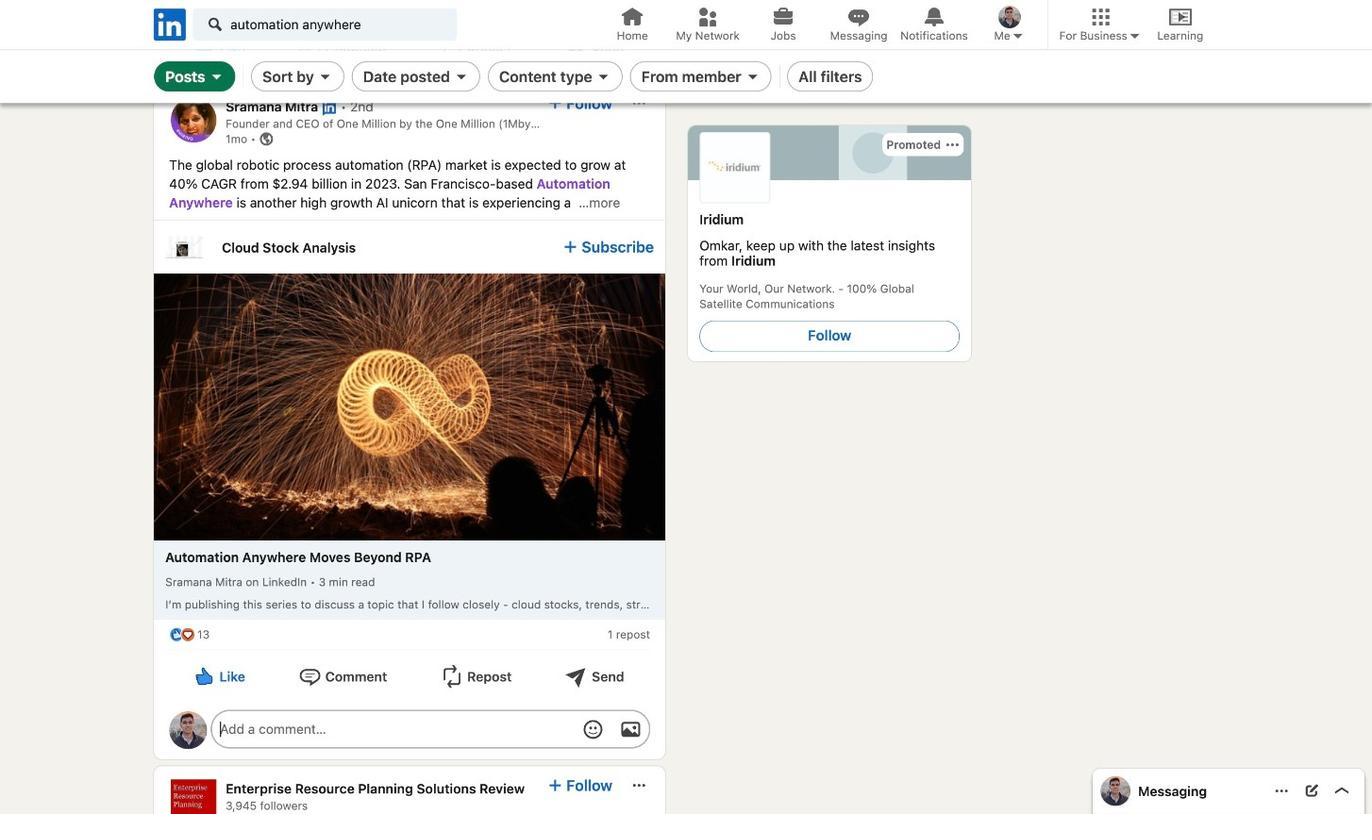 Task type: locate. For each thing, give the bounding box(es) containing it.
small image
[[1011, 28, 1026, 43]]

like image
[[169, 1, 184, 16], [193, 39, 216, 62], [169, 628, 184, 643], [193, 666, 216, 689]]

date posted filter. clicking this button displays all date posted filter options. image
[[454, 69, 469, 84]]

open emoji keyboard image
[[582, 719, 605, 741]]

1 vertical spatial omkar savant image
[[169, 712, 207, 749]]

insightful image
[[180, 1, 196, 16]]

1 horizontal spatial omkar savant image
[[999, 6, 1021, 28]]

0 vertical spatial omkar savant image
[[999, 6, 1021, 28]]

sort by filter. clicking this button displays all sort by filter options. image
[[318, 69, 333, 84]]

omkar savant image
[[999, 6, 1021, 28], [169, 712, 207, 749]]

Text editor for creating content text field
[[220, 720, 565, 740]]

open article: automation anywhere moves beyond rpa by sramana mitra • 3 min read image
[[154, 273, 665, 541]]

content type filter. clicking this button displays all content type filter options. image
[[596, 69, 611, 84]]

sramana mitra, graphic. image
[[171, 97, 216, 143]]



Task type: describe. For each thing, give the bounding box(es) containing it.
cloud stock analysis, graphic. image
[[165, 228, 203, 266]]

filter by: posts image
[[209, 69, 224, 84]]

enterprise resource planning solutions review, graphic. image
[[171, 780, 216, 814]]

open control menu for post by enterprise resource planning solutions review image
[[631, 778, 647, 793]]

Search text field
[[193, 8, 457, 41]]

for business image
[[1128, 28, 1143, 43]]

add a photo image
[[620, 719, 642, 741]]

from member filter. clicking this button displays all from member filter options. image
[[745, 69, 760, 84]]

omkar savant image
[[1101, 777, 1131, 807]]

0 horizontal spatial omkar savant image
[[169, 712, 207, 749]]

open control menu for post by sramana mitra image
[[631, 96, 647, 111]]

love image
[[180, 628, 196, 643]]

linkedin image
[[150, 5, 189, 44]]

linkedin image
[[150, 5, 189, 44]]

open messenger dropdown menu image
[[1274, 784, 1289, 799]]



Task type: vqa. For each thing, say whether or not it's contained in the screenshot.
the topmost Dismiss job icon
no



